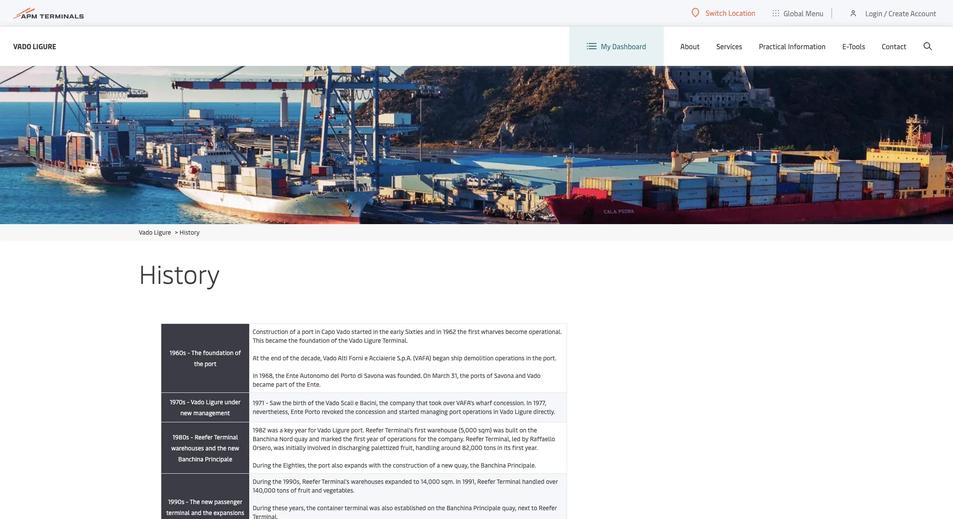 Task type: describe. For each thing, give the bounding box(es) containing it.
capo
[[322, 328, 335, 336]]

construction
[[393, 461, 428, 470]]

0 horizontal spatial also
[[332, 461, 343, 470]]

the new passenger terminal and the expansion
[[166, 498, 244, 520]]

of right end
[[283, 354, 289, 362]]

about button
[[681, 26, 700, 66]]

switch location button
[[692, 8, 756, 18]]

in left the its on the right of page
[[498, 444, 503, 452]]

of inside 1960s - the foundation of the port
[[235, 349, 241, 357]]

tons inside the during the 1990s, reefer terminal's warehouses expanded to 14,000 sqm. in 1991, reefer terminal handled over 140,000 tons of fruit and vegetables.
[[277, 487, 289, 495]]

1991,
[[463, 478, 476, 486]]

operational.
[[529, 328, 562, 336]]

0 vertical spatial port.
[[543, 354, 557, 362]]

login / create account
[[866, 8, 937, 18]]

ligure inside 1970s - vado ligure under new management
[[206, 398, 223, 406]]

the inside the during the 1990s, reefer terminal's warehouses expanded to 14,000 sqm. in 1991, reefer terminal handled over 140,000 tons of fruit and vegetables.
[[273, 478, 282, 486]]

managing
[[421, 408, 448, 416]]

in down become
[[526, 354, 531, 362]]

of right ports in the bottom of the page
[[487, 372, 493, 380]]

ligure inside construction of a port in capo vado started in the early sixties and in 1962 the first wharves become operational. this became the foundation of the vado ligure terminal.
[[364, 337, 381, 345]]

concession
[[356, 408, 386, 416]]

first inside construction of a port in capo vado started in the early sixties and in 1962 the first wharves become operational. this became the foundation of the vado ligure terminal.
[[468, 328, 480, 336]]

1 savona from the left
[[364, 372, 384, 380]]

built
[[506, 426, 518, 435]]

took
[[429, 399, 442, 407]]

that
[[416, 399, 428, 407]]

in 1968, the ente autonomo del porto di savona was founded. on march 31, the ports of savona and vado became part of the ente.
[[253, 372, 541, 389]]

menu
[[806, 8, 824, 18]]

to inside the during the 1990s, reefer terminal's warehouses expanded to 14,000 sqm. in 1991, reefer terminal handled over 140,000 tons of fruit and vegetables.
[[414, 478, 420, 486]]

expanded
[[385, 478, 412, 486]]

new inside the new passenger terminal and the expansion
[[202, 498, 213, 506]]

e-tools
[[843, 41, 866, 51]]

vado ligure > history
[[139, 228, 200, 237]]

in inside 1971 - saw the birth of the vado scali e bacini, the company that took over vafa's wharf concession. in 1977, nevertheless, ente porto revoked the concession and started managing port operations in vado ligure directly.
[[527, 399, 532, 407]]

account
[[911, 8, 937, 18]]

port inside 1960s - the foundation of the port
[[205, 360, 217, 368]]

tools
[[849, 41, 866, 51]]

1962
[[443, 328, 456, 336]]

0 horizontal spatial for
[[308, 426, 316, 435]]

sqm)
[[479, 426, 492, 435]]

company.
[[438, 435, 465, 443]]

0 vertical spatial vado ligure link
[[13, 41, 56, 52]]

e-
[[843, 41, 849, 51]]

demolition
[[464, 354, 494, 362]]

banchina down the its on the right of page
[[481, 461, 506, 470]]

handled
[[522, 478, 545, 486]]

autonomo
[[300, 372, 329, 380]]

involved
[[307, 444, 330, 452]]

principale inside the during these years, the container terminal was also established on the banchina principale quay, next to reefer terminal.
[[474, 504, 501, 512]]

in inside 1971 - saw the birth of the vado scali e bacini, the company that took over vafa's wharf concession. in 1977, nevertheless, ente porto revoked the concession and started managing port operations in vado ligure directly.
[[494, 408, 499, 416]]

scali
[[341, 399, 354, 407]]

early
[[390, 328, 404, 336]]

1 vertical spatial for
[[418, 435, 426, 443]]

first up the discharging
[[354, 435, 365, 443]]

established
[[395, 504, 426, 512]]

terminal. inside the during these years, the container terminal was also established on the banchina principale quay, next to reefer terminal.
[[253, 513, 278, 520]]

1 vertical spatial history
[[139, 256, 220, 291]]

of down capo
[[331, 337, 337, 345]]

tons inside "1982 was a key year for vado ligure port. reefer terminal's first warehouse (5,000 sqm) was built on the banchina nord quay and marked the first year of operations for the company. reefer terminal, led by raffaello orsero, was initially involved in discharging palettized fruit, handling around 82,000 tons in its first year."
[[484, 444, 496, 452]]

initially
[[286, 444, 306, 452]]

0 vertical spatial operations
[[495, 354, 525, 362]]

over inside 1971 - saw the birth of the vado scali e bacini, the company that took over vafa's wharf concession. in 1977, nevertheless, ente porto revoked the concession and started managing port operations in vado ligure directly.
[[443, 399, 455, 407]]

- for 1970s
[[187, 398, 190, 406]]

nord
[[280, 435, 293, 443]]

in left capo
[[315, 328, 320, 336]]

1 horizontal spatial year
[[367, 435, 379, 443]]

vafa's
[[457, 399, 475, 407]]

was down nord
[[274, 444, 284, 452]]

1 vertical spatial vado ligure link
[[139, 228, 171, 237]]

31,
[[451, 372, 459, 380]]

became inside construction of a port in capo vado started in the early sixties and in 1962 the first wharves become operational. this became the foundation of the vado ligure terminal.
[[266, 337, 287, 345]]

port inside 1971 - saw the birth of the vado scali e bacini, the company that took over vafa's wharf concession. in 1977, nevertheless, ente porto revoked the concession and started managing port operations in vado ligure directly.
[[450, 408, 461, 416]]

del
[[331, 372, 339, 380]]

ente.
[[307, 381, 321, 389]]

company
[[390, 399, 415, 407]]

my dashboard
[[601, 41, 647, 51]]

raffaello
[[530, 435, 556, 443]]

fruit
[[298, 487, 310, 495]]

nevertheless,
[[253, 408, 289, 416]]

warehouses inside 1980s - reefer terminal warehouses and the new banchina principale
[[171, 444, 204, 452]]

contact
[[882, 41, 907, 51]]

started inside 1971 - saw the birth of the vado scali e bacini, the company that took over vafa's wharf concession. in 1977, nevertheless, ente porto revoked the concession and started managing port operations in vado ligure directly.
[[399, 408, 419, 416]]

forni
[[349, 354, 363, 362]]

terminal's inside the during the 1990s, reefer terminal's warehouses expanded to 14,000 sqm. in 1991, reefer terminal handled over 140,000 tons of fruit and vegetables.
[[322, 478, 350, 486]]

around
[[441, 444, 461, 452]]

years,
[[289, 504, 305, 512]]

in inside in 1968, the ente autonomo del porto di savona was founded. on march 31, the ports of savona and vado became part of the ente.
[[253, 372, 258, 380]]

- for 1960s
[[188, 349, 190, 357]]

1990s
[[168, 498, 185, 506]]

14,000
[[421, 478, 440, 486]]

construction
[[253, 328, 288, 336]]

vegetables.
[[324, 487, 355, 495]]

1980s - reefer terminal warehouses and the new banchina principale
[[171, 433, 239, 463]]

under
[[225, 398, 241, 406]]

concession.
[[494, 399, 525, 407]]

reefer right 1991,
[[478, 478, 496, 486]]

new inside 1980s - reefer terminal warehouses and the new banchina principale
[[228, 444, 239, 452]]

principale inside 1980s - reefer terminal warehouses and the new banchina principale
[[205, 455, 232, 463]]

location
[[729, 8, 756, 18]]

handling
[[416, 444, 440, 452]]

ports
[[471, 372, 485, 380]]

ligure inside 1971 - saw the birth of the vado scali e bacini, the company that took over vafa's wharf concession. in 1977, nevertheless, ente porto revoked the concession and started managing port operations in vado ligure directly.
[[515, 408, 532, 416]]

was up terminal,
[[494, 426, 504, 435]]

switch location
[[706, 8, 756, 18]]

0 horizontal spatial year
[[295, 426, 307, 435]]

terminal,
[[485, 435, 511, 443]]

revoked
[[322, 408, 344, 416]]

and inside 1971 - saw the birth of the vado scali e bacini, the company that took over vafa's wharf concession. in 1977, nevertheless, ente porto revoked the concession and started managing port operations in vado ligure directly.
[[387, 408, 398, 416]]

foundation inside construction of a port in capo vado started in the early sixties and in 1962 the first wharves become operational. this became the foundation of the vado ligure terminal.
[[299, 337, 330, 345]]

on
[[424, 372, 431, 380]]

quay, for the
[[455, 461, 469, 470]]

during for during the eighties, the port also expands with the construction of a new quay, the banchina principale.
[[253, 461, 271, 470]]

1990s -
[[168, 498, 190, 506]]

>
[[175, 228, 178, 237]]

on inside "1982 was a key year for vado ligure port. reefer terminal's first warehouse (5,000 sqm) was built on the banchina nord quay and marked the first year of operations for the company. reefer terminal, led by raffaello orsero, was initially involved in discharging palettized fruit, handling around 82,000 tons in its first year."
[[520, 426, 527, 435]]

ship
[[451, 354, 463, 362]]

the inside 1960s - the foundation of the port
[[194, 360, 203, 368]]

practical information button
[[759, 26, 826, 66]]

sqm.
[[442, 478, 455, 486]]

port. inside "1982 was a key year for vado ligure port. reefer terminal's first warehouse (5,000 sqm) was built on the banchina nord quay and marked the first year of operations for the company. reefer terminal, led by raffaello orsero, was initially involved in discharging palettized fruit, handling around 82,000 tons in its first year."
[[351, 426, 364, 435]]

these
[[273, 504, 288, 512]]

and inside "1982 was a key year for vado ligure port. reefer terminal's first warehouse (5,000 sqm) was built on the banchina nord quay and marked the first year of operations for the company. reefer terminal, led by raffaello orsero, was initially involved in discharging palettized fruit, handling around 82,000 tons in its first year."
[[309, 435, 319, 443]]

and inside construction of a port in capo vado started in the early sixties and in 1962 the first wharves become operational. this became the foundation of the vado ligure terminal.
[[425, 328, 435, 336]]

porto inside 1971 - saw the birth of the vado scali e bacini, the company that took over vafa's wharf concession. in 1977, nevertheless, ente porto revoked the concession and started managing port operations in vado ligure directly.
[[305, 408, 320, 416]]

at
[[253, 354, 259, 362]]

warehouses inside the during the 1990s, reefer terminal's warehouses expanded to 14,000 sqm. in 1991, reefer terminal handled over 140,000 tons of fruit and vegetables.
[[351, 478, 384, 486]]

login / create account link
[[850, 0, 937, 26]]

terminal inside the during the 1990s, reefer terminal's warehouses expanded to 14,000 sqm. in 1991, reefer terminal handled over 140,000 tons of fruit and vegetables.
[[497, 478, 521, 486]]

decade,
[[301, 354, 322, 362]]

orsero,
[[253, 444, 272, 452]]

also inside the during these years, the container terminal was also established on the banchina principale quay, next to reefer terminal.
[[382, 504, 393, 512]]

vado inside 1970s - vado ligure under new management
[[191, 398, 205, 406]]

management
[[193, 409, 230, 417]]

bacini,
[[360, 399, 378, 407]]

to inside the during these years, the container terminal was also established on the banchina principale quay, next to reefer terminal.
[[532, 504, 538, 512]]

became inside in 1968, the ente autonomo del porto di savona was founded. on march 31, the ports of savona and vado became part of the ente.
[[253, 381, 274, 389]]

operations inside "1982 was a key year for vado ligure port. reefer terminal's first warehouse (5,000 sqm) was built on the banchina nord quay and marked the first year of operations for the company. reefer terminal, led by raffaello orsero, was initially involved in discharging palettized fruit, handling around 82,000 tons in its first year."
[[387, 435, 417, 443]]

during the eighties, the port also expands with the construction of a new quay, the banchina principale.
[[253, 461, 536, 470]]

at the end of the decade, vado alti forni e acciaierie s.p.a. (vafa) began ship demolition operations in the port.
[[253, 354, 557, 362]]



Task type: locate. For each thing, give the bounding box(es) containing it.
port inside construction of a port in capo vado started in the early sixties and in 1962 the first wharves become operational. this became the foundation of the vado ligure terminal.
[[302, 328, 314, 336]]

terminal down principale. in the right bottom of the page
[[497, 478, 521, 486]]

1 vertical spatial to
[[532, 504, 538, 512]]

0 vertical spatial history
[[180, 228, 200, 237]]

started up forni on the bottom
[[352, 328, 372, 336]]

foundation
[[299, 337, 330, 345], [203, 349, 234, 357]]

quay, inside the during these years, the container terminal was also established on the banchina principale quay, next to reefer terminal.
[[502, 504, 517, 512]]

0 horizontal spatial principale
[[205, 455, 232, 463]]

reefer up fruit
[[302, 478, 320, 486]]

1990s,
[[283, 478, 301, 486]]

0 horizontal spatial vado ligure link
[[13, 41, 56, 52]]

a for was
[[280, 426, 283, 435]]

of inside "1982 was a key year for vado ligure port. reefer terminal's first warehouse (5,000 sqm) was built on the banchina nord quay and marked the first year of operations for the company. reefer terminal, led by raffaello orsero, was initially involved in discharging palettized fruit, handling around 82,000 tons in its first year."
[[380, 435, 386, 443]]

1 horizontal spatial foundation
[[299, 337, 330, 345]]

2 vertical spatial during
[[253, 504, 271, 512]]

0 horizontal spatial over
[[443, 399, 455, 407]]

e right forni on the bottom
[[365, 354, 368, 362]]

switch
[[706, 8, 727, 18]]

discharging
[[338, 444, 370, 452]]

to right next
[[532, 504, 538, 512]]

was left founded.
[[385, 372, 396, 380]]

for up involved on the bottom left
[[308, 426, 316, 435]]

the inside the new passenger terminal and the expansion
[[190, 498, 200, 506]]

during
[[253, 461, 271, 470], [253, 478, 271, 486], [253, 504, 271, 512]]

of right birth
[[308, 399, 314, 407]]

0 horizontal spatial started
[[352, 328, 372, 336]]

0 vertical spatial porto
[[341, 372, 356, 380]]

during for during these years, the container terminal was also established on the banchina principale quay, next to reefer terminal.
[[253, 504, 271, 512]]

- for 1971
[[266, 399, 268, 407]]

ente up part
[[286, 372, 299, 380]]

ligure
[[33, 41, 56, 51], [154, 228, 171, 237], [364, 337, 381, 345], [206, 398, 223, 406], [515, 408, 532, 416], [333, 426, 350, 435]]

a right construction
[[297, 328, 300, 336]]

1 horizontal spatial terminal's
[[385, 426, 413, 435]]

1 vertical spatial in
[[527, 399, 532, 407]]

1 vertical spatial porto
[[305, 408, 320, 416]]

2 during from the top
[[253, 478, 271, 486]]

over right took
[[443, 399, 455, 407]]

1 vertical spatial started
[[399, 408, 419, 416]]

1 vertical spatial port.
[[351, 426, 364, 435]]

foundation down capo
[[299, 337, 330, 345]]

ente down birth
[[291, 408, 303, 416]]

ligure inside "1982 was a key year for vado ligure port. reefer terminal's first warehouse (5,000 sqm) was built on the banchina nord quay and marked the first year of operations for the company. reefer terminal, led by raffaello orsero, was initially involved in discharging palettized fruit, handling around 82,000 tons in its first year."
[[333, 426, 350, 435]]

become
[[506, 328, 528, 336]]

terminal. down early
[[383, 337, 408, 345]]

0 horizontal spatial operations
[[387, 435, 417, 443]]

over right the handled
[[546, 478, 558, 486]]

0 vertical spatial e
[[365, 354, 368, 362]]

- for 1990s
[[186, 498, 189, 506]]

during down orsero,
[[253, 461, 271, 470]]

1 vertical spatial the
[[190, 498, 200, 506]]

terminal's up fruit,
[[385, 426, 413, 435]]

1 horizontal spatial savona
[[494, 372, 514, 380]]

1 horizontal spatial tons
[[484, 444, 496, 452]]

quay
[[295, 435, 308, 443]]

0 horizontal spatial terminal
[[166, 509, 190, 517]]

directly.
[[534, 408, 556, 416]]

of right part
[[289, 381, 295, 389]]

terminal
[[345, 504, 368, 512], [166, 509, 190, 517]]

1 horizontal spatial terminal
[[497, 478, 521, 486]]

e right scali
[[355, 399, 359, 407]]

global menu button
[[765, 0, 833, 26]]

the
[[380, 328, 389, 336], [458, 328, 467, 336], [289, 337, 298, 345], [339, 337, 348, 345], [260, 354, 270, 362], [290, 354, 299, 362], [533, 354, 542, 362], [194, 360, 203, 368], [275, 372, 285, 380], [460, 372, 469, 380], [296, 381, 305, 389], [282, 399, 292, 407], [315, 399, 325, 407], [379, 399, 389, 407], [345, 408, 354, 416], [528, 426, 537, 435], [343, 435, 352, 443], [428, 435, 437, 443], [217, 444, 226, 452], [273, 461, 282, 470], [308, 461, 317, 470], [382, 461, 392, 470], [470, 461, 480, 470], [273, 478, 282, 486], [307, 504, 316, 512], [436, 504, 445, 512], [203, 509, 212, 517]]

1982 was a key year for vado ligure port. reefer terminal's first warehouse (5,000 sqm) was built on the banchina nord quay and marked the first year of operations for the company. reefer terminal, led by raffaello orsero, was initially involved in discharging palettized fruit, handling around 82,000 tons in its first year.
[[253, 426, 556, 452]]

acciaierie
[[369, 354, 396, 362]]

1 horizontal spatial quay,
[[502, 504, 517, 512]]

new up sqm.
[[442, 461, 453, 470]]

- inside 1971 - saw the birth of the vado scali e bacini, the company that took over vafa's wharf concession. in 1977, nevertheless, ente porto revoked the concession and started managing port operations in vado ligure directly.
[[266, 399, 268, 407]]

terminal down vegetables.
[[345, 504, 368, 512]]

reefer right next
[[539, 504, 557, 512]]

and
[[425, 328, 435, 336], [516, 372, 526, 380], [387, 408, 398, 416], [309, 435, 319, 443], [206, 444, 216, 452], [312, 487, 322, 495], [191, 509, 202, 517]]

terminal. down these
[[253, 513, 278, 520]]

quay,
[[455, 461, 469, 470], [502, 504, 517, 512]]

0 horizontal spatial tons
[[277, 487, 289, 495]]

operations inside 1971 - saw the birth of the vado scali e bacini, the company that took over vafa's wharf concession. in 1977, nevertheless, ente porto revoked the concession and started managing port operations in vado ligure directly.
[[463, 408, 492, 416]]

services button
[[717, 26, 743, 66]]

was inside in 1968, the ente autonomo del porto di savona was founded. on march 31, the ports of savona and vado became part of the ente.
[[385, 372, 396, 380]]

1 during from the top
[[253, 461, 271, 470]]

quay, up 1991,
[[455, 461, 469, 470]]

global
[[784, 8, 804, 18]]

and inside the new passenger terminal and the expansion
[[191, 509, 202, 517]]

0 vertical spatial became
[[266, 337, 287, 345]]

1 vertical spatial warehouses
[[351, 478, 384, 486]]

e-tools button
[[843, 26, 866, 66]]

1 vertical spatial terminal
[[497, 478, 521, 486]]

practical
[[759, 41, 787, 51]]

0 vertical spatial on
[[520, 426, 527, 435]]

1 vertical spatial ente
[[291, 408, 303, 416]]

my dashboard button
[[587, 26, 647, 66]]

contact button
[[882, 26, 907, 66]]

in left '1962'
[[437, 328, 442, 336]]

0 vertical spatial warehouses
[[171, 444, 204, 452]]

principale up the passenger
[[205, 455, 232, 463]]

- right 1980s
[[191, 433, 193, 441]]

1 vertical spatial terminal's
[[322, 478, 350, 486]]

0 horizontal spatial quay,
[[455, 461, 469, 470]]

1 vertical spatial a
[[280, 426, 283, 435]]

- right 1971
[[266, 399, 268, 407]]

1 horizontal spatial in
[[456, 478, 461, 486]]

1 horizontal spatial on
[[520, 426, 527, 435]]

with
[[369, 461, 381, 470]]

0 vertical spatial tons
[[484, 444, 496, 452]]

1 horizontal spatial porto
[[341, 372, 356, 380]]

1977,
[[533, 399, 546, 407]]

1 horizontal spatial terminal.
[[383, 337, 408, 345]]

of left 'at'
[[235, 349, 241, 357]]

2 vertical spatial operations
[[387, 435, 417, 443]]

was left established
[[370, 504, 380, 512]]

terminal inside the new passenger terminal and the expansion
[[166, 509, 190, 517]]

1 horizontal spatial vado ligure link
[[139, 228, 171, 237]]

1 horizontal spatial principale
[[474, 504, 501, 512]]

in left early
[[373, 328, 378, 336]]

1 vertical spatial during
[[253, 478, 271, 486]]

was inside the during these years, the container terminal was also established on the banchina principale quay, next to reefer terminal.
[[370, 504, 380, 512]]

the right 1960s
[[191, 349, 202, 357]]

port. down "operational."
[[543, 354, 557, 362]]

founded.
[[398, 372, 422, 380]]

1 horizontal spatial also
[[382, 504, 393, 512]]

porto down birth
[[305, 408, 320, 416]]

reefer up "82,000" at the bottom of the page
[[466, 435, 484, 443]]

during inside the during these years, the container terminal was also established on the banchina principale quay, next to reefer terminal.
[[253, 504, 271, 512]]

1970s - vado ligure under new management
[[170, 398, 241, 417]]

1 vertical spatial over
[[546, 478, 558, 486]]

/
[[885, 8, 887, 18]]

0 horizontal spatial e
[[355, 399, 359, 407]]

passenger
[[214, 498, 243, 506]]

became down 1968,
[[253, 381, 274, 389]]

vado inside "1982 was a key year for vado ligure port. reefer terminal's first warehouse (5,000 sqm) was built on the banchina nord quay and marked the first year of operations for the company. reefer terminal, led by raffaello orsero, was initially involved in discharging palettized fruit, handling around 82,000 tons in its first year."
[[318, 426, 331, 435]]

also left expands
[[332, 461, 343, 470]]

- for 1980s
[[191, 433, 193, 441]]

and inside in 1968, the ente autonomo del porto di savona was founded. on march 31, the ports of savona and vado became part of the ente.
[[516, 372, 526, 380]]

(vafa)
[[413, 354, 432, 362]]

0 vertical spatial terminal.
[[383, 337, 408, 345]]

1 horizontal spatial a
[[297, 328, 300, 336]]

0 horizontal spatial warehouses
[[171, 444, 204, 452]]

3 during from the top
[[253, 504, 271, 512]]

terminal's inside "1982 was a key year for vado ligure port. reefer terminal's first warehouse (5,000 sqm) was built on the banchina nord quay and marked the first year of operations for the company. reefer terminal, led by raffaello orsero, was initially involved in discharging palettized fruit, handling around 82,000 tons in its first year."
[[385, 426, 413, 435]]

in right sqm.
[[456, 478, 461, 486]]

began
[[433, 354, 450, 362]]

by
[[522, 435, 529, 443]]

1 horizontal spatial to
[[532, 504, 538, 512]]

di
[[358, 372, 363, 380]]

- right 1970s
[[187, 398, 190, 406]]

new left orsero,
[[228, 444, 239, 452]]

quay, for next
[[502, 504, 517, 512]]

1971
[[253, 399, 264, 407]]

banchina
[[253, 435, 278, 443], [178, 455, 204, 463], [481, 461, 506, 470], [447, 504, 472, 512]]

1 horizontal spatial terminal
[[345, 504, 368, 512]]

0 vertical spatial quay,
[[455, 461, 469, 470]]

principale.
[[508, 461, 536, 470]]

1 vertical spatial terminal.
[[253, 513, 278, 520]]

in inside the during the 1990s, reefer terminal's warehouses expanded to 14,000 sqm. in 1991, reefer terminal handled over 140,000 tons of fruit and vegetables.
[[456, 478, 461, 486]]

started inside construction of a port in capo vado started in the early sixties and in 1962 the first wharves become operational. this became the foundation of the vado ligure terminal.
[[352, 328, 372, 336]]

operations down become
[[495, 354, 525, 362]]

create
[[889, 8, 910, 18]]

new left the passenger
[[202, 498, 213, 506]]

terminal inside the during these years, the container terminal was also established on the banchina principale quay, next to reefer terminal.
[[345, 504, 368, 512]]

0 vertical spatial year
[[295, 426, 307, 435]]

foundation left 'at'
[[203, 349, 234, 357]]

0 vertical spatial also
[[332, 461, 343, 470]]

new
[[181, 409, 192, 417], [228, 444, 239, 452], [442, 461, 453, 470], [202, 498, 213, 506]]

became down construction
[[266, 337, 287, 345]]

quay, left next
[[502, 504, 517, 512]]

fruit,
[[401, 444, 414, 452]]

0 vertical spatial the
[[191, 349, 202, 357]]

terminal's up vegetables.
[[322, 478, 350, 486]]

terminal
[[214, 433, 238, 441], [497, 478, 521, 486]]

reefer right 1980s
[[195, 433, 213, 441]]

the inside 1980s - reefer terminal warehouses and the new banchina principale
[[217, 444, 226, 452]]

savona right di
[[364, 372, 384, 380]]

of inside the during the 1990s, reefer terminal's warehouses expanded to 14,000 sqm. in 1991, reefer terminal handled over 140,000 tons of fruit and vegetables.
[[291, 487, 297, 495]]

end
[[271, 354, 281, 362]]

- right 1960s
[[188, 349, 190, 357]]

0 vertical spatial principale
[[205, 455, 232, 463]]

a for of
[[297, 328, 300, 336]]

a inside construction of a port in capo vado started in the early sixties and in 1962 the first wharves become operational. this became the foundation of the vado ligure terminal.
[[297, 328, 300, 336]]

1 horizontal spatial port.
[[543, 354, 557, 362]]

practical information
[[759, 41, 826, 51]]

of down 1990s,
[[291, 487, 297, 495]]

0 horizontal spatial savona
[[364, 372, 384, 380]]

vado ligure link
[[13, 41, 56, 52], [139, 228, 171, 237]]

a up 14,000 at the left bottom
[[437, 461, 440, 470]]

banchina inside the during these years, the container terminal was also established on the banchina principale quay, next to reefer terminal.
[[447, 504, 472, 512]]

new down 1970s
[[181, 409, 192, 417]]

2 vertical spatial a
[[437, 461, 440, 470]]

warehouses down with
[[351, 478, 384, 486]]

of up palettized
[[380, 435, 386, 443]]

1 vertical spatial on
[[428, 504, 435, 512]]

1 horizontal spatial warehouses
[[351, 478, 384, 486]]

banchina inside 1980s - reefer terminal warehouses and the new banchina principale
[[178, 455, 204, 463]]

tons down terminal,
[[484, 444, 496, 452]]

- inside 1970s - vado ligure under new management
[[187, 398, 190, 406]]

the inside the new passenger terminal and the expansion
[[203, 509, 212, 517]]

2 horizontal spatial a
[[437, 461, 440, 470]]

during inside the during the 1990s, reefer terminal's warehouses expanded to 14,000 sqm. in 1991, reefer terminal handled over 140,000 tons of fruit and vegetables.
[[253, 478, 271, 486]]

during these years, the container terminal was also established on the banchina principale quay, next to reefer terminal.
[[253, 504, 557, 520]]

started
[[352, 328, 372, 336], [399, 408, 419, 416]]

s.p.a.
[[397, 354, 412, 362]]

terminal. inside construction of a port in capo vado started in the early sixties and in 1962 the first wharves become operational. this became the foundation of the vado ligure terminal.
[[383, 337, 408, 345]]

banchina down 1991,
[[447, 504, 472, 512]]

0 horizontal spatial porto
[[305, 408, 320, 416]]

and inside the during the 1990s, reefer terminal's warehouses expanded to 14,000 sqm. in 1991, reefer terminal handled over 140,000 tons of fruit and vegetables.
[[312, 487, 322, 495]]

savona
[[364, 372, 384, 380], [494, 372, 514, 380]]

1 horizontal spatial over
[[546, 478, 558, 486]]

started down company in the left of the page
[[399, 408, 419, 416]]

during down 140,000
[[253, 504, 271, 512]]

on up by
[[520, 426, 527, 435]]

warehouse
[[428, 426, 457, 435]]

of right construction
[[290, 328, 296, 336]]

a inside "1982 was a key year for vado ligure port. reefer terminal's first warehouse (5,000 sqm) was built on the banchina nord quay and marked the first year of operations for the company. reefer terminal, led by raffaello orsero, was initially involved in discharging palettized fruit, handling around 82,000 tons in its first year."
[[280, 426, 283, 435]]

reefer inside the during these years, the container terminal was also established on the banchina principale quay, next to reefer terminal.
[[539, 504, 557, 512]]

in down the concession.
[[494, 408, 499, 416]]

1982
[[253, 426, 266, 435]]

march
[[432, 372, 450, 380]]

ente inside in 1968, the ente autonomo del porto di savona was founded. on march 31, the ports of savona and vado became part of the ente.
[[286, 372, 299, 380]]

reefer inside 1980s - reefer terminal warehouses and the new banchina principale
[[195, 433, 213, 441]]

the right 1990s
[[190, 498, 200, 506]]

during for during the 1990s, reefer terminal's warehouses expanded to 14,000 sqm. in 1991, reefer terminal handled over 140,000 tons of fruit and vegetables.
[[253, 478, 271, 486]]

1 horizontal spatial e
[[365, 354, 368, 362]]

0 vertical spatial a
[[297, 328, 300, 336]]

port. up the discharging
[[351, 426, 364, 435]]

0 horizontal spatial port.
[[351, 426, 364, 435]]

the inside 1960s - the foundation of the port
[[191, 349, 202, 357]]

year.
[[525, 444, 538, 452]]

porto left di
[[341, 372, 356, 380]]

- right 1990s
[[186, 498, 189, 506]]

operations down wharf
[[463, 408, 492, 416]]

0 vertical spatial started
[[352, 328, 372, 336]]

1 vertical spatial foundation
[[203, 349, 234, 357]]

1968,
[[259, 372, 274, 380]]

vado ligure history image
[[0, 66, 954, 224]]

savona right ports in the bottom of the page
[[494, 372, 514, 380]]

was right 1982
[[268, 426, 278, 435]]

terminal's
[[385, 426, 413, 435], [322, 478, 350, 486]]

0 horizontal spatial terminal's
[[322, 478, 350, 486]]

0 horizontal spatial to
[[414, 478, 420, 486]]

1980s
[[173, 433, 189, 441]]

part
[[276, 381, 287, 389]]

during up 140,000
[[253, 478, 271, 486]]

and inside 1980s - reefer terminal warehouses and the new banchina principale
[[206, 444, 216, 452]]

history right >
[[180, 228, 200, 237]]

1 vertical spatial tons
[[277, 487, 289, 495]]

0 vertical spatial terminal
[[214, 433, 238, 441]]

0 vertical spatial foundation
[[299, 337, 330, 345]]

0 horizontal spatial terminal.
[[253, 513, 278, 520]]

foundation inside 1960s - the foundation of the port
[[203, 349, 234, 357]]

0 horizontal spatial terminal
[[214, 433, 238, 441]]

in down marked
[[332, 444, 337, 452]]

140,000
[[253, 487, 276, 495]]

0 horizontal spatial foundation
[[203, 349, 234, 357]]

0 horizontal spatial in
[[253, 372, 258, 380]]

first left wharves
[[468, 328, 480, 336]]

port
[[302, 328, 314, 336], [205, 360, 217, 368], [450, 408, 461, 416], [319, 461, 330, 470]]

also left established
[[382, 504, 393, 512]]

e inside 1971 - saw the birth of the vado scali e bacini, the company that took over vafa's wharf concession. in 1977, nevertheless, ente porto revoked the concession and started managing port operations in vado ligure directly.
[[355, 399, 359, 407]]

0 vertical spatial over
[[443, 399, 455, 407]]

terminal inside 1980s - reefer terminal warehouses and the new banchina principale
[[214, 433, 238, 441]]

0 vertical spatial terminal's
[[385, 426, 413, 435]]

1 vertical spatial principale
[[474, 504, 501, 512]]

banchina up orsero,
[[253, 435, 278, 443]]

first up handling
[[415, 426, 426, 435]]

1 vertical spatial quay,
[[502, 504, 517, 512]]

in
[[315, 328, 320, 336], [373, 328, 378, 336], [437, 328, 442, 336], [526, 354, 531, 362], [494, 408, 499, 416], [332, 444, 337, 452], [498, 444, 503, 452]]

year up quay at bottom left
[[295, 426, 307, 435]]

year up palettized
[[367, 435, 379, 443]]

1 horizontal spatial for
[[418, 435, 426, 443]]

1 vertical spatial operations
[[463, 408, 492, 416]]

information
[[789, 41, 826, 51]]

in
[[253, 372, 258, 380], [527, 399, 532, 407], [456, 478, 461, 486]]

vado inside in 1968, the ente autonomo del porto di savona was founded. on march 31, the ports of savona and vado became part of the ente.
[[527, 372, 541, 380]]

in left 1968,
[[253, 372, 258, 380]]

a left key
[[280, 426, 283, 435]]

banchina down 1980s
[[178, 455, 204, 463]]

of inside 1971 - saw the birth of the vado scali e bacini, the company that took over vafa's wharf concession. in 1977, nevertheless, ente porto revoked the concession and started managing port operations in vado ligure directly.
[[308, 399, 314, 407]]

expands
[[345, 461, 368, 470]]

- inside 1980s - reefer terminal warehouses and the new banchina principale
[[191, 433, 193, 441]]

1 vertical spatial e
[[355, 399, 359, 407]]

2 horizontal spatial in
[[527, 399, 532, 407]]

1 vertical spatial became
[[253, 381, 274, 389]]

reefer down the concession on the bottom left of the page
[[366, 426, 384, 435]]

1970s
[[170, 398, 186, 406]]

was
[[385, 372, 396, 380], [268, 426, 278, 435], [494, 426, 504, 435], [274, 444, 284, 452], [370, 504, 380, 512]]

0 vertical spatial in
[[253, 372, 258, 380]]

during the 1990s, reefer terminal's warehouses expanded to 14,000 sqm. in 1991, reefer terminal handled over 140,000 tons of fruit and vegetables.
[[253, 478, 558, 495]]

in left 1977,
[[527, 399, 532, 407]]

banchina inside "1982 was a key year for vado ligure port. reefer terminal's first warehouse (5,000 sqm) was built on the banchina nord quay and marked the first year of operations for the company. reefer terminal, led by raffaello orsero, was initially involved in discharging palettized fruit, handling around 82,000 tons in its first year."
[[253, 435, 278, 443]]

- inside 1960s - the foundation of the port
[[188, 349, 190, 357]]

tons down 1990s,
[[277, 487, 289, 495]]

over
[[443, 399, 455, 407], [546, 478, 558, 486]]

1960s
[[170, 349, 186, 357]]

2 horizontal spatial operations
[[495, 354, 525, 362]]

birth
[[293, 399, 307, 407]]

new inside 1970s - vado ligure under new management
[[181, 409, 192, 417]]

0 vertical spatial ente
[[286, 372, 299, 380]]

terminal.
[[383, 337, 408, 345], [253, 513, 278, 520]]

on right established
[[428, 504, 435, 512]]

terminal down 1990s -
[[166, 509, 190, 517]]

2 savona from the left
[[494, 372, 514, 380]]

to
[[414, 478, 420, 486], [532, 504, 538, 512]]

ente inside 1971 - saw the birth of the vado scali e bacini, the company that took over vafa's wharf concession. in 1977, nevertheless, ente porto revoked the concession and started managing port operations in vado ligure directly.
[[291, 408, 303, 416]]

0 vertical spatial during
[[253, 461, 271, 470]]

1 vertical spatial also
[[382, 504, 393, 512]]

for up handling
[[418, 435, 426, 443]]

of up 14,000 at the left bottom
[[430, 461, 436, 470]]

first down led
[[513, 444, 524, 452]]

this
[[253, 337, 264, 345]]

operations up fruit,
[[387, 435, 417, 443]]

on inside the during these years, the container terminal was also established on the banchina principale quay, next to reefer terminal.
[[428, 504, 435, 512]]

vado ligure
[[13, 41, 56, 51]]

1 horizontal spatial started
[[399, 408, 419, 416]]

principale down 1991,
[[474, 504, 501, 512]]

over inside the during the 1990s, reefer terminal's warehouses expanded to 14,000 sqm. in 1991, reefer terminal handled over 140,000 tons of fruit and vegetables.
[[546, 478, 558, 486]]

porto inside in 1968, the ente autonomo del porto di savona was founded. on march 31, the ports of savona and vado became part of the ente.
[[341, 372, 356, 380]]



Task type: vqa. For each thing, say whether or not it's contained in the screenshot.
'-' inside 1971 - Saw the birth of the Vado Scali e Bacini, the company that took over VAFA's wharf concession. In 1977, nevertheless, Ente Porto revoked the concession and started managing port operations in Vado Ligure directly.
yes



